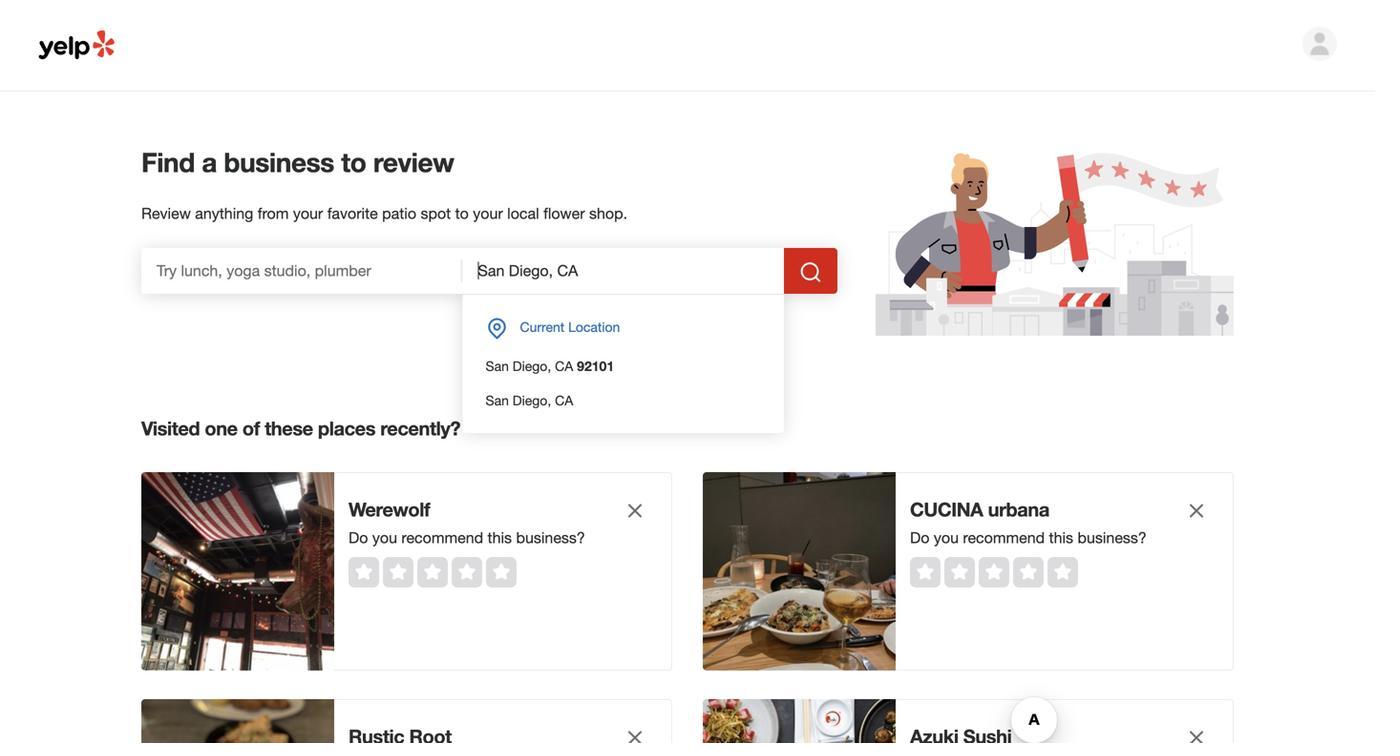 Task type: vqa. For each thing, say whether or not it's contained in the screenshot.
leftmost THIS
yes



Task type: locate. For each thing, give the bounding box(es) containing it.
do you recommend this business? down werewolf link at the left of page
[[349, 530, 585, 547]]

these
[[265, 417, 313, 440]]

1 horizontal spatial your
[[473, 205, 503, 223]]

None radio
[[383, 558, 414, 588], [452, 558, 482, 588], [383, 558, 414, 588], [452, 558, 482, 588]]

review anything from your favorite patio spot to your local flower shop.
[[141, 205, 627, 223]]

0 horizontal spatial business?
[[516, 530, 585, 547]]

0 vertical spatial diego,
[[513, 359, 551, 374]]

a
[[202, 146, 217, 178]]

24 marker v2 image
[[486, 317, 509, 340]]

recently?
[[380, 417, 460, 440]]

Try lunch, yoga studio, plumber text field
[[141, 248, 463, 294]]

1 do from the left
[[349, 530, 368, 547]]

2 this from the left
[[1049, 530, 1073, 547]]

your left local
[[473, 205, 503, 223]]

1 ca from the top
[[555, 359, 573, 374]]

you
[[372, 530, 397, 547], [934, 530, 959, 547]]

your right from
[[293, 205, 323, 223]]

(no rating) image
[[349, 558, 517, 588], [910, 558, 1078, 588]]

review
[[373, 146, 454, 178]]

to right the spot
[[455, 205, 469, 223]]

dismiss card image
[[624, 500, 647, 523], [1185, 500, 1208, 523], [624, 727, 647, 744], [1185, 727, 1208, 744]]

1 horizontal spatial this
[[1049, 530, 1073, 547]]

2 business? from the left
[[1078, 530, 1147, 547]]

1 this from the left
[[488, 530, 512, 547]]

business? down cucina urbana link
[[1078, 530, 1147, 547]]

0 horizontal spatial your
[[293, 205, 323, 223]]

ca down san diego, ca 92101 at the left of the page
[[555, 393, 573, 409]]

current
[[520, 319, 565, 335]]

2 (no rating) image from the left
[[910, 558, 1078, 588]]

1 horizontal spatial business?
[[1078, 530, 1147, 547]]

1 horizontal spatial (no rating) image
[[910, 558, 1078, 588]]

0 horizontal spatial you
[[372, 530, 397, 547]]

(no rating) image down 'cucina urbana'
[[910, 558, 1078, 588]]

visited one of these places recently?
[[141, 417, 460, 440]]

cucina
[[910, 499, 983, 521]]

do for werewolf
[[349, 530, 368, 547]]

you down werewolf
[[372, 530, 397, 547]]

1 recommend from the left
[[402, 530, 483, 547]]

recommend for cucina urbana
[[963, 530, 1045, 547]]

from
[[258, 205, 289, 223]]

current location
[[520, 319, 620, 335]]

1 vertical spatial diego,
[[513, 393, 551, 409]]

you down cucina
[[934, 530, 959, 547]]

(no rating) image down werewolf link at the left of page
[[349, 558, 517, 588]]

ca left 92101
[[555, 359, 573, 374]]

1 rating element from the left
[[349, 558, 517, 588]]

spot
[[421, 205, 451, 223]]

to up favorite
[[341, 146, 366, 178]]

2 do from the left
[[910, 530, 930, 547]]

ca for san diego, ca
[[555, 393, 573, 409]]

do down werewolf
[[349, 530, 368, 547]]

places
[[318, 417, 375, 440]]

san down san diego, ca 92101 at the left of the page
[[486, 393, 509, 409]]

patio
[[382, 205, 416, 223]]

0 vertical spatial ca
[[555, 359, 573, 374]]

ca
[[555, 359, 573, 374], [555, 393, 573, 409]]

rating element down werewolf link at the left of page
[[349, 558, 517, 588]]

2 do you recommend this business? from the left
[[910, 530, 1147, 547]]

photo of werewolf image
[[141, 473, 334, 671]]

0 horizontal spatial this
[[488, 530, 512, 547]]

1 horizontal spatial rating element
[[910, 558, 1078, 588]]

san down 24 marker v2 icon
[[486, 359, 509, 374]]

92101
[[577, 359, 614, 374]]

your
[[293, 205, 323, 223], [473, 205, 503, 223]]

2 ca from the top
[[555, 393, 573, 409]]

0 vertical spatial to
[[341, 146, 366, 178]]

photo of cucina urbana image
[[703, 473, 896, 671]]

to
[[341, 146, 366, 178], [455, 205, 469, 223]]

san for san diego, ca 92101
[[486, 359, 509, 374]]

1 horizontal spatial do
[[910, 530, 930, 547]]

business? for cucina urbana
[[1078, 530, 1147, 547]]

diego, down san diego, ca 92101 at the left of the page
[[513, 393, 551, 409]]

2 your from the left
[[473, 205, 503, 223]]

0 horizontal spatial do you recommend this business?
[[349, 530, 585, 547]]

2 diego, from the top
[[513, 393, 551, 409]]

None radio
[[349, 558, 379, 588], [417, 558, 448, 588], [486, 558, 517, 588], [910, 558, 941, 588], [944, 558, 975, 588], [979, 558, 1009, 588], [1013, 558, 1044, 588], [1048, 558, 1078, 588], [349, 558, 379, 588], [417, 558, 448, 588], [486, 558, 517, 588], [910, 558, 941, 588], [944, 558, 975, 588], [979, 558, 1009, 588], [1013, 558, 1044, 588], [1048, 558, 1078, 588]]

2 san from the top
[[486, 393, 509, 409]]

2 rating element from the left
[[910, 558, 1078, 588]]

find
[[141, 146, 195, 178]]

1 (no rating) image from the left
[[349, 558, 517, 588]]

urbana
[[988, 499, 1049, 521]]

0 vertical spatial san
[[486, 359, 509, 374]]

None search field
[[141, 248, 838, 294]]

diego,
[[513, 359, 551, 374], [513, 393, 551, 409]]

diego, inside san diego, ca link
[[513, 393, 551, 409]]

do you recommend this business? down cucina urbana link
[[910, 530, 1147, 547]]

rating element
[[349, 558, 517, 588], [910, 558, 1078, 588]]

1 vertical spatial san
[[486, 393, 509, 409]]

flower
[[543, 205, 585, 223]]

one
[[205, 417, 238, 440]]

rating element down 'cucina urbana'
[[910, 558, 1078, 588]]

recommend
[[402, 530, 483, 547], [963, 530, 1045, 547]]

do you recommend this business?
[[349, 530, 585, 547], [910, 530, 1147, 547]]

this for cucina urbana
[[1049, 530, 1073, 547]]

this down cucina urbana link
[[1049, 530, 1073, 547]]

current location link
[[478, 310, 769, 350]]

0 horizontal spatial do
[[349, 530, 368, 547]]

business? down werewolf link at the left of page
[[516, 530, 585, 547]]

diego, for san diego, ca 92101
[[513, 359, 551, 374]]

search image
[[799, 261, 822, 284]]

1 san from the top
[[486, 359, 509, 374]]

san
[[486, 359, 509, 374], [486, 393, 509, 409]]

1 vertical spatial to
[[455, 205, 469, 223]]

shop.
[[589, 205, 627, 223]]

1 do you recommend this business? from the left
[[349, 530, 585, 547]]

None field
[[141, 248, 463, 294], [463, 248, 784, 294], [463, 248, 784, 294]]

0 horizontal spatial recommend
[[402, 530, 483, 547]]

0 horizontal spatial rating element
[[349, 558, 517, 588]]

recommend down werewolf link at the left of page
[[402, 530, 483, 547]]

do down cucina
[[910, 530, 930, 547]]

1 business? from the left
[[516, 530, 585, 547]]

1 horizontal spatial do you recommend this business?
[[910, 530, 1147, 547]]

san diego, ca 92101
[[486, 359, 614, 374]]

review
[[141, 205, 191, 223]]

  text field
[[463, 248, 784, 294]]

do
[[349, 530, 368, 547], [910, 530, 930, 547]]

diego, up san diego, ca
[[513, 359, 551, 374]]

1 you from the left
[[372, 530, 397, 547]]

1 horizontal spatial recommend
[[963, 530, 1045, 547]]

0 horizontal spatial (no rating) image
[[349, 558, 517, 588]]

recommend for werewolf
[[402, 530, 483, 547]]

werewolf
[[349, 499, 430, 521]]

favorite
[[327, 205, 378, 223]]

this down werewolf link at the left of page
[[488, 530, 512, 547]]

this
[[488, 530, 512, 547], [1049, 530, 1073, 547]]

you for werewolf
[[372, 530, 397, 547]]

cucina urbana link
[[910, 497, 1149, 523]]

2 you from the left
[[934, 530, 959, 547]]

business?
[[516, 530, 585, 547], [1078, 530, 1147, 547]]

2 recommend from the left
[[963, 530, 1045, 547]]

photo of rustic root image
[[141, 700, 334, 744]]

recommend down the urbana in the right bottom of the page
[[963, 530, 1045, 547]]

1 vertical spatial ca
[[555, 393, 573, 409]]

1 horizontal spatial you
[[934, 530, 959, 547]]

1 diego, from the top
[[513, 359, 551, 374]]

0 horizontal spatial to
[[341, 146, 366, 178]]



Task type: describe. For each thing, give the bounding box(es) containing it.
rating element for cucina urbana
[[910, 558, 1078, 588]]

werewolf link
[[349, 497, 587, 523]]

business? for werewolf
[[516, 530, 585, 547]]

this for werewolf
[[488, 530, 512, 547]]

address, neighborhood, city, state or zip text field
[[463, 248, 784, 294]]

anything
[[195, 205, 253, 223]]

you for cucina urbana
[[934, 530, 959, 547]]

rating element for werewolf
[[349, 558, 517, 588]]

apple l. image
[[1303, 27, 1337, 61]]

1 your from the left
[[293, 205, 323, 223]]

location
[[568, 319, 620, 335]]

1 horizontal spatial to
[[455, 205, 469, 223]]

do you recommend this business? for werewolf
[[349, 530, 585, 547]]

(no rating) image for werewolf
[[349, 558, 517, 588]]

san diego, ca link
[[478, 384, 769, 418]]

photo of azuki sushi image
[[703, 700, 896, 744]]

local
[[507, 205, 539, 223]]

of
[[242, 417, 260, 440]]

san for san diego, ca
[[486, 393, 509, 409]]

business
[[224, 146, 334, 178]]

find a business to review
[[141, 146, 454, 178]]

cucina urbana
[[910, 499, 1049, 521]]

do for cucina urbana
[[910, 530, 930, 547]]

(no rating) image for cucina urbana
[[910, 558, 1078, 588]]

ca for san diego, ca 92101
[[555, 359, 573, 374]]

none field try lunch, yoga studio, plumber
[[141, 248, 463, 294]]

do you recommend this business? for cucina urbana
[[910, 530, 1147, 547]]

visited
[[141, 417, 200, 440]]

diego, for san diego, ca
[[513, 393, 551, 409]]

san diego, ca
[[486, 393, 573, 409]]



